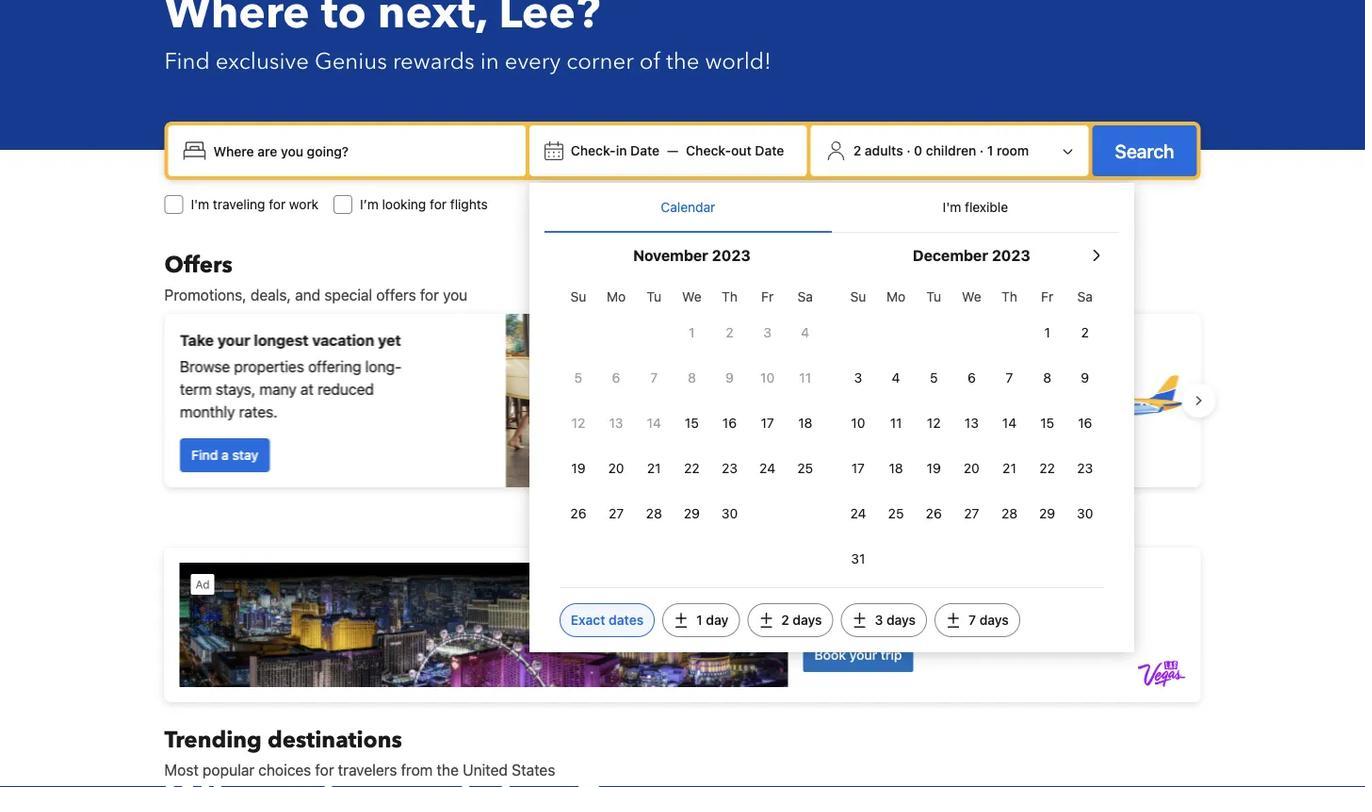 Task type: describe. For each thing, give the bounding box(es) containing it.
find exclusive genius rewards in every corner of the world!
[[165, 46, 772, 77]]

25 for 25 november 2023 checkbox
[[798, 461, 814, 476]]

calendar button
[[545, 183, 832, 232]]

21 December 2023 checkbox
[[991, 448, 1029, 489]]

10 for 10 option
[[761, 370, 775, 386]]

3 days
[[875, 612, 916, 628]]

i'm flexible
[[943, 199, 1009, 215]]

2 December 2023 checkbox
[[1067, 312, 1105, 354]]

2023 for november 2023
[[712, 247, 751, 264]]

th for december 2023
[[1002, 289, 1018, 304]]

of
[[640, 46, 661, 77]]

a
[[221, 447, 228, 463]]

grid for november
[[560, 278, 825, 535]]

28 November 2023 checkbox
[[636, 493, 673, 535]]

28 December 2023 checkbox
[[991, 493, 1029, 535]]

properties
[[234, 358, 304, 376]]

0
[[915, 143, 923, 158]]

for inside the offers promotions, deals, and special offers for you
[[420, 286, 439, 304]]

26 for 26 november 2023 checkbox
[[571, 506, 587, 521]]

20 for '20 december 2023' option
[[964, 461, 980, 476]]

1 date from the left
[[631, 143, 660, 158]]

tab list containing calendar
[[545, 183, 1120, 234]]

search button
[[1093, 125, 1198, 176]]

and inside the get inspired – compare and book flights with flexibility
[[869, 369, 894, 387]]

6 for 6 december 2023 option
[[968, 370, 976, 386]]

fr for november 2023
[[762, 289, 774, 304]]

3 for 3 november 2023 'option'
[[764, 325, 772, 340]]

book
[[898, 369, 932, 387]]

31 December 2023 checkbox
[[840, 538, 878, 580]]

19 for 19 december 2023 option
[[927, 461, 942, 476]]

stays,
[[215, 380, 255, 398]]

calendar
[[661, 199, 716, 215]]

at
[[300, 380, 313, 398]]

dates
[[609, 612, 644, 628]]

—
[[668, 143, 679, 158]]

mo for december
[[887, 289, 906, 304]]

20 November 2023 checkbox
[[598, 448, 636, 489]]

for left 'work'
[[269, 197, 286, 212]]

every
[[505, 46, 561, 77]]

21 for 21 "checkbox"
[[1003, 461, 1017, 476]]

9 December 2023 checkbox
[[1067, 357, 1105, 399]]

13 for the 13 option
[[610, 415, 624, 431]]

8 November 2023 checkbox
[[673, 357, 711, 399]]

25 for 25 "checkbox"
[[889, 506, 905, 521]]

mo for november
[[607, 289, 626, 304]]

exact
[[571, 612, 606, 628]]

Where are you going? field
[[206, 134, 518, 168]]

november 2023
[[634, 247, 751, 264]]

8 December 2023 checkbox
[[1029, 357, 1067, 399]]

traveling
[[213, 197, 265, 212]]

9 for 9 option
[[1082, 370, 1090, 386]]

1 30 from the left
[[722, 506, 738, 521]]

2 days
[[782, 612, 823, 628]]

term
[[180, 380, 211, 398]]

the for from
[[437, 761, 459, 779]]

corner
[[567, 46, 634, 77]]

26 November 2023 checkbox
[[560, 493, 598, 535]]

compare
[[805, 369, 865, 387]]

30 December 2023 checkbox
[[1067, 493, 1105, 535]]

search
[[1116, 140, 1175, 162]]

long-
[[365, 358, 401, 376]]

popular
[[203, 761, 255, 779]]

i'm flexible button
[[832, 183, 1120, 232]]

day
[[706, 612, 729, 628]]

2 right the day
[[782, 612, 790, 628]]

24 December 2023 checkbox
[[840, 493, 878, 535]]

2 adults · 0 children · 1 room
[[854, 143, 1030, 158]]

looking
[[382, 197, 426, 212]]

you
[[443, 286, 468, 304]]

from
[[401, 761, 433, 779]]

your
[[217, 331, 250, 349]]

out
[[732, 143, 752, 158]]

special
[[325, 286, 373, 304]]

most
[[165, 761, 199, 779]]

with
[[983, 369, 1011, 387]]

17 for 17 option
[[761, 415, 775, 431]]

15 December 2023 checkbox
[[1029, 403, 1067, 444]]

27 for 27 december 2023 checkbox
[[965, 506, 980, 521]]

11 November 2023 checkbox
[[787, 357, 825, 399]]

2 check- from the left
[[686, 143, 732, 158]]

november
[[634, 247, 709, 264]]

1 · from the left
[[907, 143, 911, 158]]

15 for 15 november 2023 option
[[685, 415, 699, 431]]

offers promotions, deals, and special offers for you
[[165, 249, 468, 304]]

16 for 16 checkbox
[[723, 415, 737, 431]]

inspired
[[734, 369, 788, 387]]

15 November 2023 checkbox
[[673, 403, 711, 444]]

17 December 2023 checkbox
[[840, 448, 878, 489]]

14 December 2023 checkbox
[[991, 403, 1029, 444]]

2 November 2023 checkbox
[[711, 312, 749, 354]]

3 December 2023 checkbox
[[840, 357, 878, 399]]

offers
[[376, 286, 416, 304]]

travelers
[[338, 761, 397, 779]]

7 days
[[969, 612, 1009, 628]]

20 for 20 option
[[609, 461, 625, 476]]

23 for 23 december 2023 checkbox
[[1078, 461, 1094, 476]]

28 for 28 december 2023 checkbox
[[1002, 506, 1018, 521]]

i'm for i'm flexible
[[943, 199, 962, 215]]

2 adults · 0 children · 1 room button
[[819, 133, 1082, 169]]

0 horizontal spatial flights
[[450, 197, 488, 212]]

1 horizontal spatial 7
[[969, 612, 977, 628]]

room
[[997, 143, 1030, 158]]

work
[[289, 197, 319, 212]]

flexibility
[[706, 392, 766, 410]]

deals,
[[251, 286, 291, 304]]

12 November 2023 checkbox
[[560, 403, 598, 444]]

exclusive
[[216, 46, 309, 77]]

1 December 2023 checkbox
[[1029, 312, 1067, 354]]

26 for '26 december 2023' 'checkbox'
[[926, 506, 942, 521]]

9 November 2023 checkbox
[[711, 357, 749, 399]]

6 for 6 november 2023 option
[[612, 370, 621, 386]]

9 for 9 checkbox on the right
[[726, 370, 734, 386]]

longest
[[254, 331, 308, 349]]

1 inside button
[[988, 143, 994, 158]]

reduced
[[317, 380, 374, 398]]

advertisement region
[[165, 548, 1201, 702]]

check-out date button
[[679, 134, 792, 168]]

progress bar inside main content
[[672, 502, 694, 510]]

trending destinations most popular choices for travelers from the united states
[[165, 724, 556, 779]]

28 for 28 november 2023 option
[[646, 506, 663, 521]]

for right looking
[[430, 197, 447, 212]]

10 December 2023 checkbox
[[840, 403, 878, 444]]

24 November 2023 checkbox
[[749, 448, 787, 489]]

1 November 2023 checkbox
[[673, 312, 711, 354]]

yet
[[378, 331, 401, 349]]

find a stay
[[191, 447, 258, 463]]

6 December 2023 checkbox
[[953, 357, 991, 399]]

5 December 2023 checkbox
[[916, 357, 953, 399]]

2023 for december 2023
[[992, 247, 1031, 264]]

26 December 2023 checkbox
[[916, 493, 953, 535]]

24 for 24 december 2023 'option'
[[851, 506, 867, 521]]

18 for 18 option
[[889, 461, 904, 476]]

18 November 2023 checkbox
[[787, 403, 825, 444]]

check-in date — check-out date
[[571, 143, 785, 158]]

1 vertical spatial in
[[616, 143, 627, 158]]

december
[[913, 247, 989, 264]]

12 December 2023 checkbox
[[916, 403, 953, 444]]

world!
[[706, 46, 772, 77]]

take
[[180, 331, 214, 349]]

11 for '11 november 2023' checkbox on the right of the page
[[800, 370, 812, 386]]

offers
[[165, 249, 233, 280]]

region containing take your longest vacation yet
[[149, 306, 1217, 495]]

fr for december 2023
[[1042, 289, 1054, 304]]

13 November 2023 checkbox
[[598, 403, 636, 444]]

choices
[[259, 761, 311, 779]]

19 for 19 november 2023 checkbox
[[572, 461, 586, 476]]



Task type: locate. For each thing, give the bounding box(es) containing it.
0 horizontal spatial 20
[[609, 461, 625, 476]]

th down december 2023
[[1002, 289, 1018, 304]]

vacation
[[312, 331, 374, 349]]

1 horizontal spatial th
[[1002, 289, 1018, 304]]

1 horizontal spatial sa
[[1078, 289, 1094, 304]]

2 su from the left
[[851, 289, 867, 304]]

1 inside option
[[1045, 325, 1051, 340]]

17 left 18 option
[[852, 461, 865, 476]]

2 16 from the left
[[1079, 415, 1093, 431]]

0 horizontal spatial 22
[[684, 461, 700, 476]]

1 28 from the left
[[646, 506, 663, 521]]

promotions,
[[165, 286, 247, 304]]

20 December 2023 checkbox
[[953, 448, 991, 489]]

1 horizontal spatial 25
[[889, 506, 905, 521]]

9 up the flexibility
[[726, 370, 734, 386]]

11 right 10 option
[[800, 370, 812, 386]]

tu down december
[[927, 289, 942, 304]]

16 December 2023 checkbox
[[1067, 403, 1105, 444]]

26 left 27 checkbox
[[571, 506, 587, 521]]

check-
[[571, 143, 616, 158], [686, 143, 732, 158]]

2 22 from the left
[[1040, 461, 1056, 476]]

20
[[609, 461, 625, 476], [964, 461, 980, 476]]

the inside trending destinations most popular choices for travelers from the united states
[[437, 761, 459, 779]]

and
[[295, 286, 321, 304], [869, 369, 894, 387]]

2 6 from the left
[[968, 370, 976, 386]]

29 inside option
[[1040, 506, 1056, 521]]

7 right 6 december 2023 option
[[1006, 370, 1014, 386]]

2 30 from the left
[[1078, 506, 1094, 521]]

13
[[610, 415, 624, 431], [965, 415, 979, 431]]

the
[[667, 46, 700, 77], [437, 761, 459, 779]]

1 horizontal spatial date
[[755, 143, 785, 158]]

date
[[631, 143, 660, 158], [755, 143, 785, 158]]

tu for december
[[927, 289, 942, 304]]

5 for 5 december 2023 checkbox
[[930, 370, 938, 386]]

0 horizontal spatial 7
[[651, 370, 658, 386]]

19 inside checkbox
[[572, 461, 586, 476]]

get
[[706, 369, 730, 387]]

rewards
[[393, 46, 475, 77]]

27
[[609, 506, 624, 521], [965, 506, 980, 521]]

0 horizontal spatial 9
[[726, 370, 734, 386]]

11 for 11 december 2023 option
[[891, 415, 903, 431]]

2 12 from the left
[[928, 415, 941, 431]]

10 inside 10 option
[[761, 370, 775, 386]]

3 left '4 december 2023' option at right
[[855, 370, 863, 386]]

26 right 25 "checkbox"
[[926, 506, 942, 521]]

24 left 25 "checkbox"
[[851, 506, 867, 521]]

1 vertical spatial 11
[[891, 415, 903, 431]]

0 horizontal spatial 2023
[[712, 247, 751, 264]]

1 horizontal spatial 9
[[1082, 370, 1090, 386]]

region
[[149, 306, 1217, 495]]

0 horizontal spatial 29
[[684, 506, 700, 521]]

1 su from the left
[[571, 289, 587, 304]]

0 horizontal spatial 23
[[722, 461, 738, 476]]

1 21 from the left
[[648, 461, 661, 476]]

0 horizontal spatial ·
[[907, 143, 911, 158]]

22 for 22 option
[[684, 461, 700, 476]]

9
[[726, 370, 734, 386], [1082, 370, 1090, 386]]

5 for 5 option
[[575, 370, 583, 386]]

check- right —
[[686, 143, 732, 158]]

29 November 2023 checkbox
[[673, 493, 711, 535]]

1 horizontal spatial mo
[[887, 289, 906, 304]]

13 right 12 checkbox
[[965, 415, 979, 431]]

29 inside option
[[684, 506, 700, 521]]

17 for 17 checkbox at the bottom right of the page
[[852, 461, 865, 476]]

4 November 2023 checkbox
[[787, 312, 825, 354]]

for inside trending destinations most popular choices for travelers from the united states
[[315, 761, 334, 779]]

22 for 22 december 2023 checkbox
[[1040, 461, 1056, 476]]

19 inside option
[[927, 461, 942, 476]]

in
[[481, 46, 499, 77], [616, 143, 627, 158]]

1 vertical spatial the
[[437, 761, 459, 779]]

29 right 28 december 2023 checkbox
[[1040, 506, 1056, 521]]

7 for 7 option at right
[[1006, 370, 1014, 386]]

2 · from the left
[[980, 143, 984, 158]]

25 December 2023 checkbox
[[878, 493, 916, 535]]

0 horizontal spatial 13
[[610, 415, 624, 431]]

3 inside checkbox
[[855, 370, 863, 386]]

2 21 from the left
[[1003, 461, 1017, 476]]

20 left 21 "checkbox"
[[964, 461, 980, 476]]

get inspired – compare and book flights with flexibility
[[706, 369, 1011, 410]]

2 2023 from the left
[[992, 247, 1031, 264]]

19 right 18 option
[[927, 461, 942, 476]]

tu down november
[[647, 289, 662, 304]]

2 date from the left
[[755, 143, 785, 158]]

29 for 29 option
[[1040, 506, 1056, 521]]

1 horizontal spatial 27
[[965, 506, 980, 521]]

fly away to your dream vacation image
[[1054, 335, 1186, 467]]

22 inside checkbox
[[1040, 461, 1056, 476]]

stay
[[232, 447, 258, 463]]

2 horizontal spatial 3
[[875, 612, 884, 628]]

0 horizontal spatial 14
[[647, 415, 662, 431]]

2 horizontal spatial days
[[980, 612, 1009, 628]]

5 right '4 december 2023' option at right
[[930, 370, 938, 386]]

0 vertical spatial 17
[[761, 415, 775, 431]]

1 22 from the left
[[684, 461, 700, 476]]

21 for 21 november 2023 "checkbox"
[[648, 461, 661, 476]]

0 horizontal spatial tu
[[647, 289, 662, 304]]

2 th from the left
[[1002, 289, 1018, 304]]

11 left 12 checkbox
[[891, 415, 903, 431]]

0 vertical spatial find
[[165, 46, 210, 77]]

tu for november
[[647, 289, 662, 304]]

18 December 2023 checkbox
[[878, 448, 916, 489]]

12 right 11 december 2023 option
[[928, 415, 941, 431]]

12 inside option
[[572, 415, 586, 431]]

0 horizontal spatial 27
[[609, 506, 624, 521]]

0 horizontal spatial 10
[[761, 370, 775, 386]]

19 left 20 option
[[572, 461, 586, 476]]

2 27 from the left
[[965, 506, 980, 521]]

5 inside checkbox
[[930, 370, 938, 386]]

1 th from the left
[[722, 289, 738, 304]]

2 vertical spatial 3
[[875, 612, 884, 628]]

17 November 2023 checkbox
[[749, 403, 787, 444]]

flexible
[[965, 199, 1009, 215]]

we for november
[[683, 289, 702, 304]]

16 for 16 december 2023 option
[[1079, 415, 1093, 431]]

4 December 2023 checkbox
[[878, 357, 916, 399]]

3 right 2 option
[[764, 325, 772, 340]]

19
[[572, 461, 586, 476], [927, 461, 942, 476]]

15 for "15" checkbox
[[1041, 415, 1055, 431]]

2 grid from the left
[[840, 278, 1105, 580]]

13 right "12" option
[[610, 415, 624, 431]]

mo up 6 november 2023 option
[[607, 289, 626, 304]]

· left 0
[[907, 143, 911, 158]]

30 November 2023 checkbox
[[711, 493, 749, 535]]

fr
[[762, 289, 774, 304], [1042, 289, 1054, 304]]

exact dates
[[571, 612, 644, 628]]

4 for '4 december 2023' option at right
[[892, 370, 901, 386]]

check- left —
[[571, 143, 616, 158]]

18 for 18 november 2023 option
[[799, 415, 813, 431]]

flights
[[450, 197, 488, 212], [936, 369, 979, 387]]

i'm left flexible
[[943, 199, 962, 215]]

the for of
[[667, 46, 700, 77]]

6
[[612, 370, 621, 386], [968, 370, 976, 386]]

15 inside checkbox
[[1041, 415, 1055, 431]]

7 inside option
[[1006, 370, 1014, 386]]

1 5 from the left
[[575, 370, 583, 386]]

0 vertical spatial 4
[[802, 325, 810, 340]]

4 for 4 november 2023 option
[[802, 325, 810, 340]]

1 horizontal spatial 26
[[926, 506, 942, 521]]

29
[[684, 506, 700, 521], [1040, 506, 1056, 521]]

0 horizontal spatial days
[[793, 612, 823, 628]]

7 November 2023 checkbox
[[636, 357, 673, 399]]

6 right 5 option
[[612, 370, 621, 386]]

1 horizontal spatial grid
[[840, 278, 1105, 580]]

23 December 2023 checkbox
[[1067, 448, 1105, 489]]

11 inside checkbox
[[800, 370, 812, 386]]

sa for november 2023
[[798, 289, 814, 304]]

8 inside 8 december 2023 option
[[1044, 370, 1052, 386]]

11 inside option
[[891, 415, 903, 431]]

flights right looking
[[450, 197, 488, 212]]

0 vertical spatial 11
[[800, 370, 812, 386]]

1 mo from the left
[[607, 289, 626, 304]]

9 inside option
[[1082, 370, 1090, 386]]

1 9 from the left
[[726, 370, 734, 386]]

27 left 28 november 2023 option
[[609, 506, 624, 521]]

0 vertical spatial and
[[295, 286, 321, 304]]

2 29 from the left
[[1040, 506, 1056, 521]]

10 inside 10 december 2023 checkbox
[[852, 415, 866, 431]]

23 right 22 december 2023 checkbox
[[1078, 461, 1094, 476]]

2 we from the left
[[963, 289, 982, 304]]

1 8 from the left
[[688, 370, 696, 386]]

1 horizontal spatial 30
[[1078, 506, 1094, 521]]

24 for 24 option
[[760, 461, 776, 476]]

3 for 3 checkbox
[[855, 370, 863, 386]]

5
[[575, 370, 583, 386], [930, 370, 938, 386]]

for
[[269, 197, 286, 212], [430, 197, 447, 212], [420, 286, 439, 304], [315, 761, 334, 779]]

grid for december
[[840, 278, 1105, 580]]

2 19 from the left
[[927, 461, 942, 476]]

and right deals,
[[295, 286, 321, 304]]

0 vertical spatial 10
[[761, 370, 775, 386]]

we for december
[[963, 289, 982, 304]]

24 right 23 november 2023 checkbox
[[760, 461, 776, 476]]

su up 5 option
[[571, 289, 587, 304]]

8 left get at right
[[688, 370, 696, 386]]

0 horizontal spatial i'm
[[191, 197, 209, 212]]

2 14 from the left
[[1003, 415, 1017, 431]]

2 8 from the left
[[1044, 370, 1052, 386]]

sa up 4 november 2023 option
[[798, 289, 814, 304]]

2 horizontal spatial 7
[[1006, 370, 1014, 386]]

7 inside checkbox
[[651, 370, 658, 386]]

1 vertical spatial 3
[[855, 370, 863, 386]]

1 horizontal spatial 17
[[852, 461, 865, 476]]

19 November 2023 checkbox
[[560, 448, 598, 489]]

1 horizontal spatial check-
[[686, 143, 732, 158]]

date left —
[[631, 143, 660, 158]]

30
[[722, 506, 738, 521], [1078, 506, 1094, 521]]

children
[[926, 143, 977, 158]]

18
[[799, 415, 813, 431], [889, 461, 904, 476]]

3 down 31 checkbox
[[875, 612, 884, 628]]

16 inside checkbox
[[723, 415, 737, 431]]

25 November 2023 checkbox
[[787, 448, 825, 489]]

2 fr from the left
[[1042, 289, 1054, 304]]

we down december 2023
[[963, 289, 982, 304]]

1
[[988, 143, 994, 158], [689, 325, 695, 340], [1045, 325, 1051, 340], [697, 612, 703, 628]]

find left "a"
[[191, 447, 218, 463]]

1 vertical spatial flights
[[936, 369, 979, 387]]

2 left adults
[[854, 143, 862, 158]]

18 right 17 option
[[799, 415, 813, 431]]

browse
[[180, 358, 230, 376]]

0 vertical spatial 24
[[760, 461, 776, 476]]

1 horizontal spatial 2023
[[992, 247, 1031, 264]]

sa up 2 option
[[1078, 289, 1094, 304]]

1 horizontal spatial ·
[[980, 143, 984, 158]]

the right of
[[667, 46, 700, 77]]

14
[[647, 415, 662, 431], [1003, 415, 1017, 431]]

find for find exclusive genius rewards in every corner of the world!
[[165, 46, 210, 77]]

25 inside checkbox
[[798, 461, 814, 476]]

10 left – on the top right
[[761, 370, 775, 386]]

main content containing offers
[[149, 249, 1217, 787]]

for left you
[[420, 286, 439, 304]]

1 13 from the left
[[610, 415, 624, 431]]

2 mo from the left
[[887, 289, 906, 304]]

9 inside checkbox
[[726, 370, 734, 386]]

27 for 27 checkbox
[[609, 506, 624, 521]]

1 horizontal spatial we
[[963, 289, 982, 304]]

days for 3 days
[[887, 612, 916, 628]]

6 left with
[[968, 370, 976, 386]]

2 13 from the left
[[965, 415, 979, 431]]

13 for 13 december 2023 checkbox
[[965, 415, 979, 431]]

1 horizontal spatial 24
[[851, 506, 867, 521]]

0 horizontal spatial 8
[[688, 370, 696, 386]]

0 horizontal spatial in
[[481, 46, 499, 77]]

days for 7 days
[[980, 612, 1009, 628]]

11 December 2023 checkbox
[[878, 403, 916, 444]]

28
[[646, 506, 663, 521], [1002, 506, 1018, 521]]

1 we from the left
[[683, 289, 702, 304]]

1 14 from the left
[[647, 415, 662, 431]]

20 left 21 november 2023 "checkbox"
[[609, 461, 625, 476]]

progress bar
[[672, 502, 694, 510]]

21
[[648, 461, 661, 476], [1003, 461, 1017, 476]]

6 November 2023 checkbox
[[598, 357, 636, 399]]

fr up 1 option
[[1042, 289, 1054, 304]]

18 left 19 december 2023 option
[[889, 461, 904, 476]]

1 vertical spatial find
[[191, 447, 218, 463]]

1 horizontal spatial 3
[[855, 370, 863, 386]]

1 horizontal spatial 16
[[1079, 415, 1093, 431]]

0 horizontal spatial 26
[[571, 506, 587, 521]]

2 9 from the left
[[1082, 370, 1090, 386]]

1 grid from the left
[[560, 278, 825, 535]]

17 inside option
[[761, 415, 775, 431]]

29 for 29 option
[[684, 506, 700, 521]]

9 right 8 december 2023 option
[[1082, 370, 1090, 386]]

0 horizontal spatial 6
[[612, 370, 621, 386]]

16 inside option
[[1079, 415, 1093, 431]]

1 horizontal spatial 23
[[1078, 461, 1094, 476]]

7 right 3 days
[[969, 612, 977, 628]]

15 inside option
[[685, 415, 699, 431]]

0 horizontal spatial th
[[722, 289, 738, 304]]

29 right 28 november 2023 option
[[684, 506, 700, 521]]

2 right 1 option
[[1082, 325, 1090, 340]]

4
[[802, 325, 810, 340], [892, 370, 901, 386]]

flights inside the get inspired – compare and book flights with flexibility
[[936, 369, 979, 387]]

4 left 5 december 2023 checkbox
[[892, 370, 901, 386]]

1 horizontal spatial tu
[[927, 289, 942, 304]]

17 inside checkbox
[[852, 461, 865, 476]]

31
[[852, 551, 866, 567]]

2 20 from the left
[[964, 461, 980, 476]]

main content
[[149, 249, 1217, 787]]

12 left the 13 option
[[572, 415, 586, 431]]

3 November 2023 checkbox
[[749, 312, 787, 354]]

17
[[761, 415, 775, 431], [852, 461, 865, 476]]

1 vertical spatial 17
[[852, 461, 865, 476]]

1 horizontal spatial 19
[[927, 461, 942, 476]]

12 for "12" option
[[572, 415, 586, 431]]

1 horizontal spatial 13
[[965, 415, 979, 431]]

take your longest vacation yet browse properties offering long- term stays, many at reduced monthly rates.
[[180, 331, 401, 421]]

1 26 from the left
[[571, 506, 587, 521]]

th
[[722, 289, 738, 304], [1002, 289, 1018, 304]]

17 right 16 checkbox
[[761, 415, 775, 431]]

1 horizontal spatial and
[[869, 369, 894, 387]]

find for find a stay
[[191, 447, 218, 463]]

12 inside checkbox
[[928, 415, 941, 431]]

i'm left traveling
[[191, 197, 209, 212]]

days for 2 days
[[793, 612, 823, 628]]

i'm inside "button"
[[943, 199, 962, 215]]

find a stay link
[[180, 438, 269, 472]]

10 for 10 december 2023 checkbox
[[852, 415, 866, 431]]

25 inside "checkbox"
[[889, 506, 905, 521]]

2 23 from the left
[[1078, 461, 1094, 476]]

united
[[463, 761, 508, 779]]

6 inside 6 december 2023 option
[[968, 370, 976, 386]]

5 left 6 november 2023 option
[[575, 370, 583, 386]]

1 check- from the left
[[571, 143, 616, 158]]

flights left with
[[936, 369, 979, 387]]

21 right 20 option
[[648, 461, 661, 476]]

12 for 12 checkbox
[[928, 415, 941, 431]]

25 right 24 option
[[798, 461, 814, 476]]

th up 2 option
[[722, 289, 738, 304]]

0 horizontal spatial 17
[[761, 415, 775, 431]]

0 horizontal spatial and
[[295, 286, 321, 304]]

trending
[[165, 724, 262, 756]]

1 2023 from the left
[[712, 247, 751, 264]]

29 December 2023 checkbox
[[1029, 493, 1067, 535]]

1 horizontal spatial the
[[667, 46, 700, 77]]

1 23 from the left
[[722, 461, 738, 476]]

1 fr from the left
[[762, 289, 774, 304]]

28 inside 28 december 2023 checkbox
[[1002, 506, 1018, 521]]

december 2023
[[913, 247, 1031, 264]]

1 15 from the left
[[685, 415, 699, 431]]

we up 1 november 2023 "checkbox"
[[683, 289, 702, 304]]

13 inside option
[[610, 415, 624, 431]]

0 vertical spatial the
[[667, 46, 700, 77]]

1 sa from the left
[[798, 289, 814, 304]]

1 6 from the left
[[612, 370, 621, 386]]

0 horizontal spatial 12
[[572, 415, 586, 431]]

13 December 2023 checkbox
[[953, 403, 991, 444]]

22 November 2023 checkbox
[[673, 448, 711, 489]]

0 vertical spatial 25
[[798, 461, 814, 476]]

1 horizontal spatial 12
[[928, 415, 941, 431]]

offering
[[308, 358, 361, 376]]

21 right '20 december 2023' option
[[1003, 461, 1017, 476]]

14 right the 13 option
[[647, 415, 662, 431]]

1 16 from the left
[[723, 415, 737, 431]]

1 horizontal spatial 15
[[1041, 415, 1055, 431]]

5 November 2023 checkbox
[[560, 357, 598, 399]]

0 horizontal spatial 4
[[802, 325, 810, 340]]

and inside the offers promotions, deals, and special offers for you
[[295, 286, 321, 304]]

3 inside 'option'
[[764, 325, 772, 340]]

1 horizontal spatial 8
[[1044, 370, 1052, 386]]

23 November 2023 checkbox
[[711, 448, 749, 489]]

27 December 2023 checkbox
[[953, 493, 991, 535]]

tu
[[647, 289, 662, 304], [927, 289, 942, 304]]

0 horizontal spatial fr
[[762, 289, 774, 304]]

7 right 6 november 2023 option
[[651, 370, 658, 386]]

i'm traveling for work
[[191, 197, 319, 212]]

26
[[571, 506, 587, 521], [926, 506, 942, 521]]

days
[[793, 612, 823, 628], [887, 612, 916, 628], [980, 612, 1009, 628]]

25
[[798, 461, 814, 476], [889, 506, 905, 521]]

27 November 2023 checkbox
[[598, 493, 636, 535]]

2 26 from the left
[[926, 506, 942, 521]]

su for november
[[571, 289, 587, 304]]

0 horizontal spatial su
[[571, 289, 587, 304]]

–
[[792, 369, 801, 387]]

monthly
[[180, 403, 235, 421]]

2 right 1 november 2023 "checkbox"
[[726, 325, 734, 340]]

1 horizontal spatial 20
[[964, 461, 980, 476]]

find
[[165, 46, 210, 77], [191, 447, 218, 463]]

2 tu from the left
[[927, 289, 942, 304]]

1 day
[[697, 612, 729, 628]]

1 horizontal spatial 10
[[852, 415, 866, 431]]

22
[[684, 461, 700, 476], [1040, 461, 1056, 476]]

27 left 28 december 2023 checkbox
[[965, 506, 980, 521]]

26 inside checkbox
[[571, 506, 587, 521]]

date right the out
[[755, 143, 785, 158]]

i'm
[[360, 197, 379, 212]]

10 November 2023 checkbox
[[749, 357, 787, 399]]

7 for 7 checkbox
[[651, 370, 658, 386]]

16 right "15" checkbox
[[1079, 415, 1093, 431]]

1 inside "checkbox"
[[689, 325, 695, 340]]

check-in date button
[[564, 134, 668, 168]]

5 inside option
[[575, 370, 583, 386]]

4 right 3 november 2023 'option'
[[802, 325, 810, 340]]

8 inside 8 november 2023 option
[[688, 370, 696, 386]]

1 vertical spatial 25
[[889, 506, 905, 521]]

23 for 23 november 2023 checkbox
[[722, 461, 738, 476]]

1 29 from the left
[[684, 506, 700, 521]]

0 horizontal spatial check-
[[571, 143, 616, 158]]

1 27 from the left
[[609, 506, 624, 521]]

22 inside option
[[684, 461, 700, 476]]

take your longest vacation yet image
[[506, 314, 675, 487]]

su up 3 checkbox
[[851, 289, 867, 304]]

and left book
[[869, 369, 894, 387]]

3 days from the left
[[980, 612, 1009, 628]]

for down the destinations
[[315, 761, 334, 779]]

2023 right november
[[712, 247, 751, 264]]

22 right 21 november 2023 "checkbox"
[[684, 461, 700, 476]]

0 horizontal spatial the
[[437, 761, 459, 779]]

24 inside 'option'
[[851, 506, 867, 521]]

23
[[722, 461, 738, 476], [1078, 461, 1094, 476]]

2 28 from the left
[[1002, 506, 1018, 521]]

14 right 13 december 2023 checkbox
[[1003, 415, 1017, 431]]

1 horizontal spatial fr
[[1042, 289, 1054, 304]]

8 for 8 december 2023 option
[[1044, 370, 1052, 386]]

0 horizontal spatial date
[[631, 143, 660, 158]]

0 horizontal spatial sa
[[798, 289, 814, 304]]

1 horizontal spatial in
[[616, 143, 627, 158]]

many
[[259, 380, 296, 398]]

i'm looking for flights
[[360, 197, 488, 212]]

1 vertical spatial 10
[[852, 415, 866, 431]]

1 horizontal spatial 14
[[1003, 415, 1017, 431]]

find inside find a stay link
[[191, 447, 218, 463]]

2 15 from the left
[[1041, 415, 1055, 431]]

24 inside option
[[760, 461, 776, 476]]

grid
[[560, 278, 825, 535], [840, 278, 1105, 580]]

2 inside button
[[854, 143, 862, 158]]

0 horizontal spatial 15
[[685, 415, 699, 431]]

in left —
[[616, 143, 627, 158]]

0 horizontal spatial 16
[[723, 415, 737, 431]]

0 horizontal spatial 25
[[798, 461, 814, 476]]

7
[[651, 370, 658, 386], [1006, 370, 1014, 386], [969, 612, 977, 628]]

mo up '4 december 2023' option at right
[[887, 289, 906, 304]]

1 vertical spatial 4
[[892, 370, 901, 386]]

1 horizontal spatial 28
[[1002, 506, 1018, 521]]

22 right 21 "checkbox"
[[1040, 461, 1056, 476]]

find left exclusive
[[165, 46, 210, 77]]

26 inside 'checkbox'
[[926, 506, 942, 521]]

2 sa from the left
[[1078, 289, 1094, 304]]

6 inside 6 november 2023 option
[[612, 370, 621, 386]]

22 December 2023 checkbox
[[1029, 448, 1067, 489]]

8 right 7 option at right
[[1044, 370, 1052, 386]]

rates.
[[239, 403, 277, 421]]

25 right 24 december 2023 'option'
[[889, 506, 905, 521]]

1 20 from the left
[[609, 461, 625, 476]]

2 5 from the left
[[930, 370, 938, 386]]

sa for december 2023
[[1078, 289, 1094, 304]]

destinations
[[268, 724, 402, 756]]

1 horizontal spatial 5
[[930, 370, 938, 386]]

0 horizontal spatial we
[[683, 289, 702, 304]]

in left every at the left top of page
[[481, 46, 499, 77]]

su for december
[[851, 289, 867, 304]]

1 horizontal spatial su
[[851, 289, 867, 304]]

14 November 2023 checkbox
[[636, 403, 673, 444]]

the right from
[[437, 761, 459, 779]]

genius
[[315, 46, 387, 77]]

11
[[800, 370, 812, 386], [891, 415, 903, 431]]

i'm for i'm traveling for work
[[191, 197, 209, 212]]

2 days from the left
[[887, 612, 916, 628]]

7 December 2023 checkbox
[[991, 357, 1029, 399]]

0 vertical spatial in
[[481, 46, 499, 77]]

28 inside 28 november 2023 option
[[646, 506, 663, 521]]

states
[[512, 761, 556, 779]]

1 12 from the left
[[572, 415, 586, 431]]

tab list
[[545, 183, 1120, 234]]

1 vertical spatial 24
[[851, 506, 867, 521]]

fr up 3 november 2023 'option'
[[762, 289, 774, 304]]

16
[[723, 415, 737, 431], [1079, 415, 1093, 431]]

0 horizontal spatial mo
[[607, 289, 626, 304]]

21 November 2023 checkbox
[[636, 448, 673, 489]]

8 for 8 november 2023 option
[[688, 370, 696, 386]]

0 horizontal spatial 11
[[800, 370, 812, 386]]

0 horizontal spatial 18
[[799, 415, 813, 431]]

10
[[761, 370, 775, 386], [852, 415, 866, 431]]

23 right 22 option
[[722, 461, 738, 476]]

16 November 2023 checkbox
[[711, 403, 749, 444]]

1 horizontal spatial 21
[[1003, 461, 1017, 476]]

10 down the get inspired – compare and book flights with flexibility
[[852, 415, 866, 431]]

adults
[[865, 143, 904, 158]]

1 horizontal spatial 18
[[889, 461, 904, 476]]

· right the children at the right top of the page
[[980, 143, 984, 158]]

th for november 2023
[[722, 289, 738, 304]]

1 tu from the left
[[647, 289, 662, 304]]

su
[[571, 289, 587, 304], [851, 289, 867, 304]]

8
[[688, 370, 696, 386], [1044, 370, 1052, 386]]

we
[[683, 289, 702, 304], [963, 289, 982, 304]]

13 inside checkbox
[[965, 415, 979, 431]]

19 December 2023 checkbox
[[916, 448, 953, 489]]

1 19 from the left
[[572, 461, 586, 476]]

1 days from the left
[[793, 612, 823, 628]]

16 down the flexibility
[[723, 415, 737, 431]]

2023 down flexible
[[992, 247, 1031, 264]]



Task type: vqa. For each thing, say whether or not it's contained in the screenshot.


